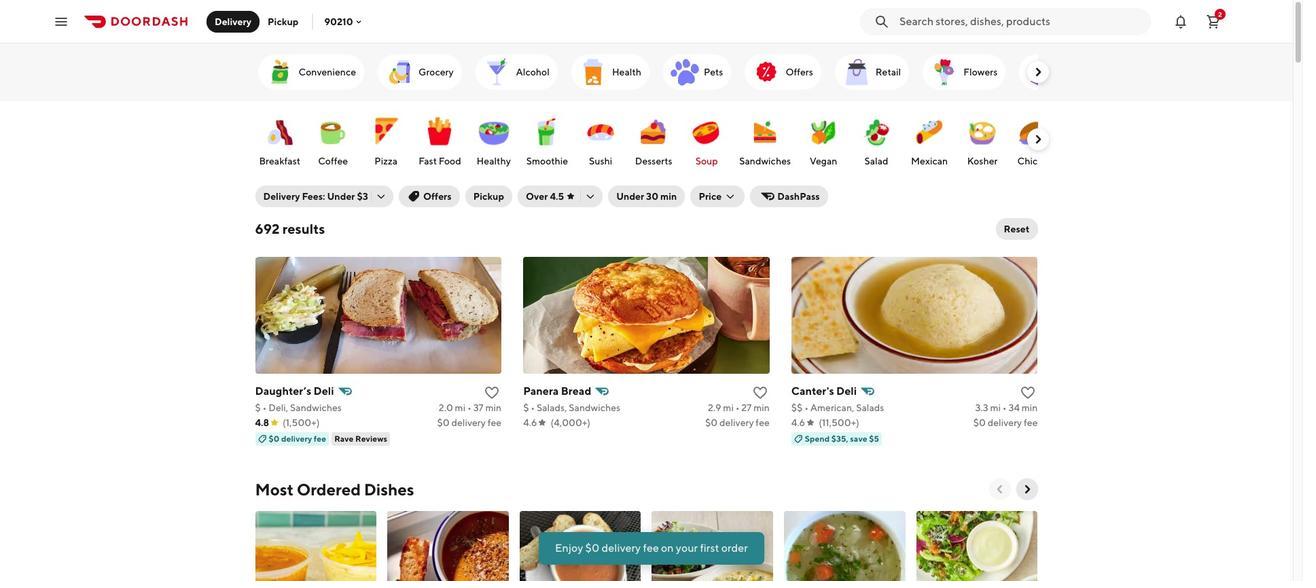 Task type: describe. For each thing, give the bounding box(es) containing it.
$​0 for canter's deli
[[974, 417, 986, 428]]

health link
[[572, 54, 650, 90]]

dashpass button
[[751, 186, 828, 207]]

min for panera bread
[[754, 402, 770, 413]]

27
[[742, 402, 752, 413]]

$​0 for panera bread
[[706, 417, 718, 428]]

sandwiches for daughter's deli
[[290, 402, 342, 413]]

692 results
[[255, 221, 325, 237]]

soup
[[696, 156, 718, 167]]

under 30 min
[[617, 191, 677, 202]]

dishes
[[364, 480, 414, 499]]

mi for canter's deli
[[991, 402, 1001, 413]]

on
[[661, 542, 674, 555]]

$​0 delivery fee for panera bread
[[706, 417, 770, 428]]

(11,500+)
[[819, 417, 860, 428]]

$$ • american, salads
[[792, 402, 885, 413]]

6 • from the left
[[1003, 402, 1007, 413]]

grocery image
[[383, 56, 416, 88]]

price button
[[691, 186, 745, 207]]

4.8
[[255, 417, 269, 428]]

alcohol link
[[476, 54, 558, 90]]

spend $35, save $5
[[805, 434, 880, 444]]

daughter's deli
[[255, 385, 334, 398]]

2.9 mi • 27 min
[[708, 402, 770, 413]]

fee left the on
[[643, 542, 659, 555]]

4.6 for panera bread
[[524, 417, 537, 428]]

3 items, open order cart image
[[1206, 13, 1222, 30]]

pets
[[704, 67, 724, 77]]

4.6 for canter's deli
[[792, 417, 806, 428]]

mi for daughter's deli
[[455, 402, 466, 413]]

alcohol
[[516, 67, 550, 77]]

1 vertical spatial next button of carousel image
[[1032, 133, 1045, 146]]

pets image
[[669, 56, 702, 88]]

vegan
[[810, 156, 838, 167]]

food
[[439, 156, 461, 167]]

reset
[[1004, 224, 1030, 235]]

delivery for delivery
[[215, 16, 252, 27]]

desserts
[[635, 156, 673, 167]]

4.5
[[550, 191, 564, 202]]

your
[[676, 542, 698, 555]]

fees:
[[302, 191, 325, 202]]

2.0 mi • 37 min
[[439, 402, 502, 413]]

$$
[[792, 402, 803, 413]]

3 • from the left
[[531, 402, 535, 413]]

delivery down (1,500+)
[[281, 434, 312, 444]]

grocery
[[419, 67, 454, 77]]

deli for canter's deli
[[837, 385, 857, 398]]

delivery for delivery fees: under $3
[[263, 191, 300, 202]]

panera
[[524, 385, 559, 398]]

ordered
[[297, 480, 361, 499]]

most
[[255, 480, 294, 499]]

delivery left the on
[[602, 542, 641, 555]]

$​0 delivery fee for canter's deli
[[974, 417, 1038, 428]]

2 horizontal spatial sandwiches
[[740, 156, 791, 167]]

1 • from the left
[[263, 402, 267, 413]]

american,
[[811, 402, 855, 413]]

offers inside button
[[423, 191, 452, 202]]

retail link
[[835, 54, 910, 90]]

kosher
[[968, 156, 998, 167]]

30
[[647, 191, 659, 202]]

$​0 for daughter's deli
[[437, 417, 450, 428]]

over
[[526, 191, 548, 202]]

delivery for panera bread
[[720, 417, 754, 428]]

retail
[[876, 67, 902, 77]]

(1,500+)
[[283, 417, 320, 428]]

1 horizontal spatial offers
[[786, 67, 814, 77]]

under 30 min button
[[609, 186, 686, 207]]

fee left rave
[[314, 434, 326, 444]]

canter's
[[792, 385, 835, 398]]

enjoy
[[555, 542, 583, 555]]

click to add this store to your saved list image for panera bread
[[752, 385, 769, 401]]

$​0 delivery fee for daughter's deli
[[437, 417, 502, 428]]

grocery link
[[378, 54, 462, 90]]

over 4.5
[[526, 191, 564, 202]]

(4,000+)
[[551, 417, 591, 428]]

$ • salads, sandwiches
[[524, 402, 621, 413]]

salad
[[865, 156, 889, 167]]

health
[[612, 67, 642, 77]]

delivery for daughter's deli
[[452, 417, 486, 428]]

$5
[[870, 434, 880, 444]]

fast food
[[419, 156, 461, 167]]

healthy
[[477, 156, 511, 167]]

bread
[[561, 385, 592, 398]]

0 vertical spatial next button of carousel image
[[1032, 65, 1045, 79]]

canter's deli
[[792, 385, 857, 398]]

deli,
[[269, 402, 288, 413]]

salads
[[857, 402, 885, 413]]

offers button
[[399, 186, 460, 207]]

price
[[699, 191, 722, 202]]

delivery button
[[207, 11, 260, 32]]

$3
[[357, 191, 368, 202]]

2 • from the left
[[468, 402, 472, 413]]

chicken
[[1018, 156, 1054, 167]]

flowers image
[[929, 56, 961, 88]]

0 vertical spatial pickup button
[[260, 11, 307, 32]]

3.3 mi • 34 min
[[976, 402, 1038, 413]]

click to add this store to your saved list image
[[484, 385, 500, 401]]

offers link
[[745, 54, 822, 90]]

Store search: begin typing to search for stores available on DoorDash text field
[[900, 14, 1143, 29]]

fee for canter's deli
[[1024, 417, 1038, 428]]

enjoy $0 delivery fee on your first order
[[555, 542, 748, 555]]

delivery for canter's deli
[[988, 417, 1023, 428]]



Task type: vqa. For each thing, say whether or not it's contained in the screenshot.
Flowers at the right of page
yes



Task type: locate. For each thing, give the bounding box(es) containing it.
37
[[474, 402, 484, 413]]

$0
[[269, 434, 280, 444], [586, 542, 600, 555]]

previous button of carousel image
[[994, 483, 1007, 496]]

retail image
[[841, 56, 873, 88]]

first
[[700, 542, 720, 555]]

2 $​0 from the left
[[706, 417, 718, 428]]

0 horizontal spatial mi
[[455, 402, 466, 413]]

convenience
[[299, 67, 356, 77]]

0 horizontal spatial sandwiches
[[290, 402, 342, 413]]

1 horizontal spatial sandwiches
[[569, 402, 621, 413]]

reset button
[[996, 218, 1038, 240]]

fee down '2.9 mi • 27 min'
[[756, 417, 770, 428]]

pickup button
[[260, 11, 307, 32], [465, 186, 513, 207]]

1 horizontal spatial deli
[[837, 385, 857, 398]]

692
[[255, 221, 280, 237]]

fast
[[419, 156, 437, 167]]

1 horizontal spatial $
[[524, 402, 529, 413]]

3 $​0 delivery fee from the left
[[974, 417, 1038, 428]]

panera bread
[[524, 385, 592, 398]]

delivery
[[215, 16, 252, 27], [263, 191, 300, 202]]

pickup down healthy
[[474, 191, 504, 202]]

0 vertical spatial offers
[[786, 67, 814, 77]]

flowers link
[[923, 54, 1006, 90]]

mi right 2.9
[[724, 402, 734, 413]]

4 • from the left
[[736, 402, 740, 413]]

1 horizontal spatial 4.6
[[792, 417, 806, 428]]

pets link
[[663, 54, 732, 90]]

• left 37
[[468, 402, 472, 413]]

convenience image
[[263, 56, 296, 88]]

mi right 2.0 at the bottom
[[455, 402, 466, 413]]

1 vertical spatial pickup button
[[465, 186, 513, 207]]

$ up 4.8
[[255, 402, 261, 413]]

• left 34
[[1003, 402, 1007, 413]]

1 horizontal spatial click to add this store to your saved list image
[[1021, 385, 1037, 401]]

2 deli from the left
[[837, 385, 857, 398]]

min down click to add this store to your saved list icon
[[486, 402, 502, 413]]

3.3
[[976, 402, 989, 413]]

0 horizontal spatial deli
[[314, 385, 334, 398]]

min right 34
[[1022, 402, 1038, 413]]

0 vertical spatial pickup
[[268, 16, 299, 27]]

2 horizontal spatial $​0
[[974, 417, 986, 428]]

$ for panera
[[524, 402, 529, 413]]

5 • from the left
[[805, 402, 809, 413]]

under left 30
[[617, 191, 645, 202]]

0 horizontal spatial click to add this store to your saved list image
[[752, 385, 769, 401]]

deli up $ • deli, sandwiches in the left bottom of the page
[[314, 385, 334, 398]]

fee for daughter's deli
[[488, 417, 502, 428]]

spend
[[805, 434, 830, 444]]

sandwiches up (1,500+)
[[290, 402, 342, 413]]

$ for daughter's
[[255, 402, 261, 413]]

deli for daughter's deli
[[314, 385, 334, 398]]

2 button
[[1201, 8, 1228, 35]]

pickup button up convenience icon
[[260, 11, 307, 32]]

1 horizontal spatial $0
[[586, 542, 600, 555]]

4.6 down salads, on the bottom of the page
[[524, 417, 537, 428]]

2 $ from the left
[[524, 402, 529, 413]]

90210
[[325, 16, 353, 27]]

0 horizontal spatial $0
[[269, 434, 280, 444]]

save
[[851, 434, 868, 444]]

0 vertical spatial delivery
[[215, 16, 252, 27]]

sushi
[[589, 156, 613, 167]]

min
[[661, 191, 677, 202], [486, 402, 502, 413], [754, 402, 770, 413], [1022, 402, 1038, 413]]

0 horizontal spatial pickup
[[268, 16, 299, 27]]

3 mi from the left
[[991, 402, 1001, 413]]

1 horizontal spatial mi
[[724, 402, 734, 413]]

2.9
[[708, 402, 722, 413]]

$0 down 4.8
[[269, 434, 280, 444]]

$​0 delivery fee
[[437, 417, 502, 428], [706, 417, 770, 428], [974, 417, 1038, 428]]

2
[[1219, 10, 1223, 18]]

2 mi from the left
[[724, 402, 734, 413]]

coffee
[[318, 156, 348, 167]]

min for daughter's deli
[[486, 402, 502, 413]]

$35,
[[832, 434, 849, 444]]

daughter's
[[255, 385, 312, 398]]

$ • deli, sandwiches
[[255, 402, 342, 413]]

1 vertical spatial delivery
[[263, 191, 300, 202]]

1 vertical spatial $0
[[586, 542, 600, 555]]

• left 27
[[736, 402, 740, 413]]

0 vertical spatial $0
[[269, 434, 280, 444]]

• left deli,
[[263, 402, 267, 413]]

1 under from the left
[[327, 191, 355, 202]]

flowers
[[964, 67, 998, 77]]

$ down panera
[[524, 402, 529, 413]]

smoothie
[[527, 156, 568, 167]]

sandwiches down bread
[[569, 402, 621, 413]]

delivery down 2.0 mi • 37 min
[[452, 417, 486, 428]]

•
[[263, 402, 267, 413], [468, 402, 472, 413], [531, 402, 535, 413], [736, 402, 740, 413], [805, 402, 809, 413], [1003, 402, 1007, 413]]

rave
[[335, 434, 354, 444]]

0 horizontal spatial $​0 delivery fee
[[437, 417, 502, 428]]

0 horizontal spatial $
[[255, 402, 261, 413]]

under left $3
[[327, 191, 355, 202]]

pickup right delivery button
[[268, 16, 299, 27]]

click to add this store to your saved list image for canter's deli
[[1021, 385, 1037, 401]]

• down panera
[[531, 402, 535, 413]]

pickup button down healthy
[[465, 186, 513, 207]]

$​0 down 2.0 at the bottom
[[437, 417, 450, 428]]

$​0 down 3.3
[[974, 417, 986, 428]]

sandwiches
[[740, 156, 791, 167], [290, 402, 342, 413], [569, 402, 621, 413]]

delivery down '2.9 mi • 27 min'
[[720, 417, 754, 428]]

over 4.5 button
[[518, 186, 603, 207]]

fee down 3.3 mi • 34 min
[[1024, 417, 1038, 428]]

1 vertical spatial offers
[[423, 191, 452, 202]]

pizza
[[375, 156, 398, 167]]

2 under from the left
[[617, 191, 645, 202]]

2 $​0 delivery fee from the left
[[706, 417, 770, 428]]

under
[[327, 191, 355, 202], [617, 191, 645, 202]]

under inside button
[[617, 191, 645, 202]]

• right $$
[[805, 402, 809, 413]]

health image
[[577, 56, 610, 88]]

1 horizontal spatial pickup
[[474, 191, 504, 202]]

2 vertical spatial next button of carousel image
[[1021, 483, 1034, 496]]

offers down fast food
[[423, 191, 452, 202]]

most ordered dishes
[[255, 480, 414, 499]]

min inside button
[[661, 191, 677, 202]]

$​0 delivery fee down '2.9 mi • 27 min'
[[706, 417, 770, 428]]

deli up '$$ • american, salads'
[[837, 385, 857, 398]]

min right 30
[[661, 191, 677, 202]]

sandwiches up dashpass button
[[740, 156, 791, 167]]

1 $ from the left
[[255, 402, 261, 413]]

$
[[255, 402, 261, 413], [524, 402, 529, 413]]

offers image
[[751, 56, 783, 88]]

click to add this store to your saved list image up '2.9 mi • 27 min'
[[752, 385, 769, 401]]

2.0
[[439, 402, 453, 413]]

min for canter's deli
[[1022, 402, 1038, 413]]

1 vertical spatial pickup
[[474, 191, 504, 202]]

1 mi from the left
[[455, 402, 466, 413]]

breakfast
[[259, 156, 301, 167]]

mi right 3.3
[[991, 402, 1001, 413]]

catering image
[[1025, 56, 1058, 88]]

offers
[[786, 67, 814, 77], [423, 191, 452, 202]]

mi for panera bread
[[724, 402, 734, 413]]

rave reviews
[[335, 434, 388, 444]]

1 $​0 delivery fee from the left
[[437, 417, 502, 428]]

results
[[283, 221, 325, 237]]

1 $​0 from the left
[[437, 417, 450, 428]]

click to add this store to your saved list image up 3.3 mi • 34 min
[[1021, 385, 1037, 401]]

dashpass
[[778, 191, 820, 202]]

mi
[[455, 402, 466, 413], [724, 402, 734, 413], [991, 402, 1001, 413]]

mexican
[[912, 156, 948, 167]]

delivery
[[452, 417, 486, 428], [720, 417, 754, 428], [988, 417, 1023, 428], [281, 434, 312, 444], [602, 542, 641, 555]]

fee down 2.0 mi • 37 min
[[488, 417, 502, 428]]

1 4.6 from the left
[[524, 417, 537, 428]]

delivery down 3.3 mi • 34 min
[[988, 417, 1023, 428]]

$0 delivery fee
[[269, 434, 326, 444]]

1 horizontal spatial $​0 delivery fee
[[706, 417, 770, 428]]

4.6 down $$
[[792, 417, 806, 428]]

$​0 delivery fee down 2.0 mi • 37 min
[[437, 417, 502, 428]]

4.6
[[524, 417, 537, 428], [792, 417, 806, 428]]

1 horizontal spatial $​0
[[706, 417, 718, 428]]

next button of carousel image right previous button of carousel image
[[1021, 483, 1034, 496]]

2 horizontal spatial $​0 delivery fee
[[974, 417, 1038, 428]]

34
[[1009, 402, 1020, 413]]

fee for panera bread
[[756, 417, 770, 428]]

delivery fees: under $3
[[263, 191, 368, 202]]

click to add this store to your saved list image
[[752, 385, 769, 401], [1021, 385, 1037, 401]]

0 horizontal spatial 4.6
[[524, 417, 537, 428]]

2 4.6 from the left
[[792, 417, 806, 428]]

sandwiches for panera bread
[[569, 402, 621, 413]]

next button of carousel image
[[1032, 65, 1045, 79], [1032, 133, 1045, 146], [1021, 483, 1034, 496]]

1 horizontal spatial under
[[617, 191, 645, 202]]

2 horizontal spatial mi
[[991, 402, 1001, 413]]

delivery inside button
[[215, 16, 252, 27]]

0 horizontal spatial delivery
[[215, 16, 252, 27]]

0 horizontal spatial $​0
[[437, 417, 450, 428]]

offers right the offers image
[[786, 67, 814, 77]]

3 $​0 from the left
[[974, 417, 986, 428]]

next button of carousel image down store search: begin typing to search for stores available on doordash text box
[[1032, 65, 1045, 79]]

2 click to add this store to your saved list image from the left
[[1021, 385, 1037, 401]]

$​0
[[437, 417, 450, 428], [706, 417, 718, 428], [974, 417, 986, 428]]

min right 27
[[754, 402, 770, 413]]

90210 button
[[325, 16, 364, 27]]

next button of carousel image up chicken
[[1032, 133, 1045, 146]]

order
[[722, 542, 748, 555]]

$​0 down 2.9
[[706, 417, 718, 428]]

salads,
[[537, 402, 567, 413]]

1 deli from the left
[[314, 385, 334, 398]]

1 horizontal spatial pickup button
[[465, 186, 513, 207]]

open menu image
[[53, 13, 69, 30]]

0 horizontal spatial offers
[[423, 191, 452, 202]]

$​0 delivery fee down 3.3 mi • 34 min
[[974, 417, 1038, 428]]

0 horizontal spatial pickup button
[[260, 11, 307, 32]]

fee
[[488, 417, 502, 428], [756, 417, 770, 428], [1024, 417, 1038, 428], [314, 434, 326, 444], [643, 542, 659, 555]]

convenience link
[[258, 54, 364, 90]]

reviews
[[356, 434, 388, 444]]

1 click to add this store to your saved list image from the left
[[752, 385, 769, 401]]

notification bell image
[[1173, 13, 1190, 30]]

pickup
[[268, 16, 299, 27], [474, 191, 504, 202]]

0 horizontal spatial under
[[327, 191, 355, 202]]

$0 right enjoy
[[586, 542, 600, 555]]

alcohol image
[[481, 56, 514, 88]]

deli
[[314, 385, 334, 398], [837, 385, 857, 398]]

1 horizontal spatial delivery
[[263, 191, 300, 202]]



